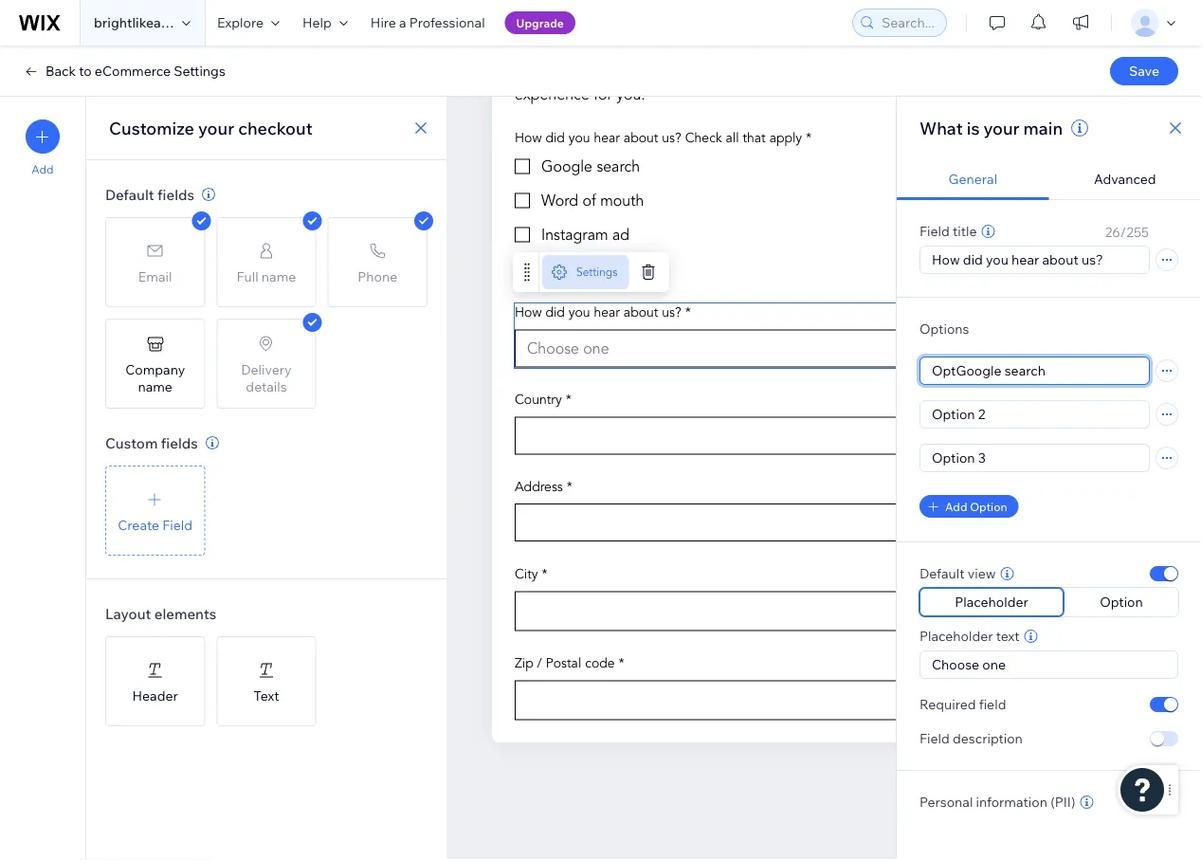 Task type: locate. For each thing, give the bounding box(es) containing it.
1 vertical spatial fields
[[161, 434, 198, 452]]

name
[[138, 378, 173, 395]]

professional
[[410, 14, 485, 31]]

default down customize on the top of the page
[[105, 185, 154, 203]]

1 horizontal spatial default
[[920, 565, 965, 582]]

placeholder down 'placeholder' button
[[920, 628, 994, 644]]

save
[[1129, 63, 1160, 79]]

0 horizontal spatial option
[[970, 499, 1008, 514]]

fields down customize on the top of the page
[[157, 185, 194, 203]]

option inside button
[[970, 499, 1008, 514]]

add for add
[[32, 162, 54, 176]]

placeholder inside button
[[955, 594, 1029, 610]]

placeholder
[[955, 594, 1029, 610], [920, 628, 994, 644]]

add inside add option button
[[946, 499, 968, 514]]

add for add option
[[946, 499, 968, 514]]

default fields
[[105, 185, 194, 203]]

1 vertical spatial field
[[162, 516, 193, 533]]

1 vertical spatial settings
[[577, 265, 618, 279]]

1 horizontal spatial add
[[946, 499, 968, 514]]

255
[[1127, 224, 1149, 240]]

layout
[[105, 605, 151, 623]]

elements
[[154, 605, 217, 623]]

0 horizontal spatial your
[[198, 117, 234, 138]]

placeholder button
[[920, 588, 1064, 616]]

placeholder for placeholder text
[[920, 628, 994, 644]]

0 vertical spatial default
[[105, 185, 154, 203]]

checkout
[[238, 117, 313, 138]]

option inside button
[[1100, 594, 1144, 610]]

company name
[[125, 361, 185, 395]]

placeholder down view
[[955, 594, 1029, 610]]

2 your from the left
[[984, 117, 1020, 138]]

0 vertical spatial placeholder
[[955, 594, 1029, 610]]

(pii)
[[1051, 794, 1076, 810]]

1 vertical spatial add
[[946, 499, 968, 514]]

header
[[132, 687, 178, 704]]

1 horizontal spatial settings
[[577, 265, 618, 279]]

/
[[1121, 224, 1127, 240]]

your
[[198, 117, 234, 138], [984, 117, 1020, 138]]

2 vertical spatial field
[[920, 730, 950, 747]]

default for default fields
[[105, 185, 154, 203]]

Options text field
[[921, 358, 1149, 384]]

information
[[976, 794, 1048, 810]]

options
[[920, 321, 970, 337]]

required field
[[920, 696, 1007, 713]]

settings
[[174, 63, 226, 79], [577, 265, 618, 279]]

your left checkout
[[198, 117, 234, 138]]

create field
[[118, 516, 193, 533]]

personal
[[920, 794, 973, 810]]

hire
[[371, 14, 396, 31]]

default
[[105, 185, 154, 203], [920, 565, 965, 582]]

tab list
[[897, 159, 1202, 200]]

upgrade
[[517, 16, 564, 30]]

what is your main
[[920, 117, 1063, 138]]

hire a professional link
[[359, 0, 497, 46]]

field for field description
[[920, 730, 950, 747]]

Placeholder text field
[[927, 652, 1172, 678]]

0 vertical spatial add
[[32, 162, 54, 176]]

placeholder for placeholder
[[955, 594, 1029, 610]]

0 horizontal spatial default
[[105, 185, 154, 203]]

view
[[968, 565, 996, 582]]

field down required
[[920, 730, 950, 747]]

your right is
[[984, 117, 1020, 138]]

0 horizontal spatial add
[[32, 162, 54, 176]]

0 vertical spatial fields
[[157, 185, 194, 203]]

1 horizontal spatial your
[[984, 117, 1020, 138]]

field right create on the bottom of page
[[162, 516, 193, 533]]

1 horizontal spatial option
[[1100, 594, 1144, 610]]

1 vertical spatial default
[[920, 565, 965, 582]]

fields right custom
[[161, 434, 198, 452]]

customize your checkout
[[109, 117, 313, 138]]

back to ecommerce settings button
[[23, 63, 226, 80]]

0 vertical spatial field
[[920, 223, 950, 239]]

field
[[920, 223, 950, 239], [162, 516, 193, 533], [920, 730, 950, 747]]

0 vertical spatial option
[[970, 499, 1008, 514]]

0 vertical spatial settings
[[174, 63, 226, 79]]

0 horizontal spatial settings
[[174, 63, 226, 79]]

field left title
[[920, 223, 950, 239]]

default left view
[[920, 565, 965, 582]]

add option button
[[920, 495, 1019, 518]]

fields
[[157, 185, 194, 203], [161, 434, 198, 452]]

main
[[1024, 117, 1063, 138]]

back to ecommerce settings
[[46, 63, 226, 79]]

save button
[[1111, 57, 1179, 85]]

brightlikeadiamond
[[94, 14, 216, 31]]

option
[[970, 499, 1008, 514], [1100, 594, 1144, 610]]

1 your from the left
[[198, 117, 234, 138]]

1 vertical spatial placeholder
[[920, 628, 994, 644]]

default for default view
[[920, 565, 965, 582]]

a
[[399, 14, 407, 31]]

1 vertical spatial option
[[1100, 594, 1144, 610]]

add
[[32, 162, 54, 176], [946, 499, 968, 514]]

add inside add button
[[32, 162, 54, 176]]

custom
[[105, 434, 158, 452]]



Task type: describe. For each thing, give the bounding box(es) containing it.
Options text field
[[921, 445, 1149, 471]]

field inside create field button
[[162, 516, 193, 533]]

tab list containing general
[[897, 159, 1202, 200]]

Options text field
[[921, 401, 1149, 428]]

customize
[[109, 117, 194, 138]]

required
[[920, 696, 976, 713]]

option button
[[1065, 588, 1179, 616]]

what
[[920, 117, 963, 138]]

field for field title
[[920, 223, 950, 239]]

company
[[125, 361, 185, 377]]

is
[[967, 117, 980, 138]]

settings button
[[542, 255, 629, 289]]

general
[[949, 171, 998, 187]]

Field title text field
[[921, 247, 1149, 273]]

layout elements
[[105, 605, 217, 623]]

help
[[302, 14, 332, 31]]

personal information (pii)
[[920, 794, 1076, 810]]

to
[[79, 63, 92, 79]]

advanced
[[1094, 171, 1157, 187]]

create
[[118, 516, 159, 533]]

title
[[953, 223, 977, 239]]

text
[[997, 628, 1020, 644]]

back
[[46, 63, 76, 79]]

description
[[953, 730, 1023, 747]]

fields for default fields
[[157, 185, 194, 203]]

field title
[[920, 223, 977, 239]]

create field button
[[105, 466, 205, 556]]

advanced button
[[1049, 159, 1202, 200]]

custom fields
[[105, 434, 198, 452]]

26
[[1106, 224, 1121, 240]]

default view
[[920, 565, 996, 582]]

Search... field
[[876, 9, 941, 36]]

placeholder text
[[920, 628, 1020, 644]]

general button
[[897, 159, 1049, 200]]

hire a professional
[[371, 14, 485, 31]]

add button
[[26, 120, 60, 176]]

ecommerce
[[95, 63, 171, 79]]

field description
[[920, 730, 1023, 747]]

add option
[[946, 499, 1008, 514]]

text
[[254, 687, 279, 704]]

explore
[[217, 14, 264, 31]]

help button
[[291, 0, 359, 46]]

fields for custom fields
[[161, 434, 198, 452]]

field
[[979, 696, 1007, 713]]

upgrade button
[[505, 11, 576, 34]]

26 / 255
[[1106, 224, 1149, 240]]



Task type: vqa. For each thing, say whether or not it's contained in the screenshot.
3
no



